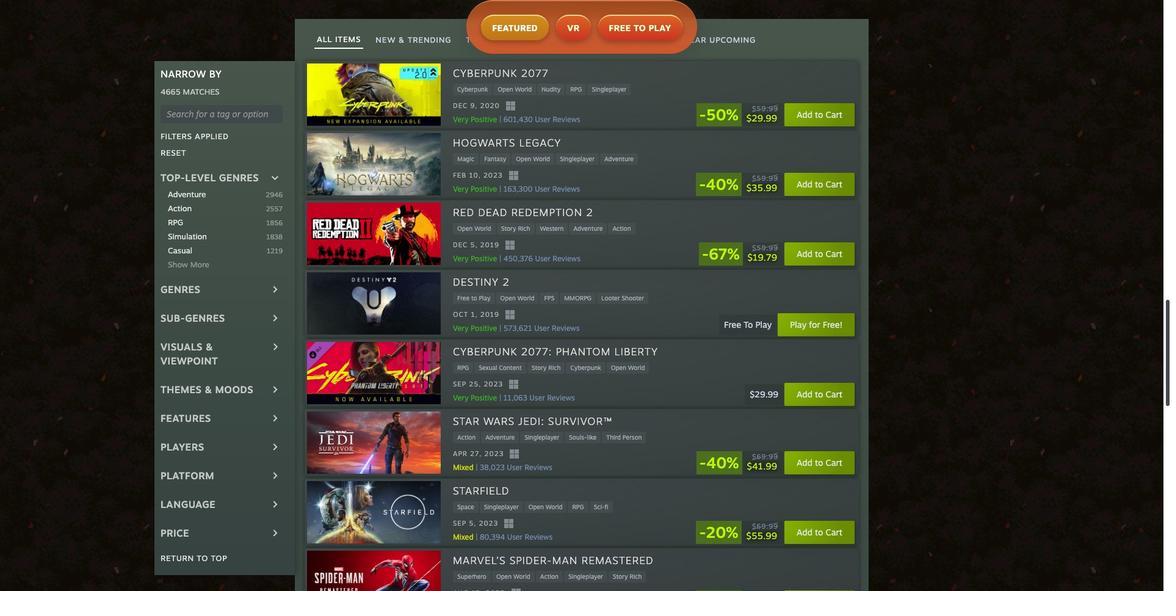 Task type: locate. For each thing, give the bounding box(es) containing it.
1 vertical spatial rich
[[548, 364, 561, 371]]

0 horizontal spatial 2
[[503, 276, 510, 288]]

cyberpunk up sexual
[[453, 345, 517, 358]]

0 vertical spatial -40%
[[699, 174, 739, 193]]

2 vertical spatial story rich
[[613, 573, 642, 580]]

add for star wars jedi: survivor™
[[797, 457, 813, 467]]

play for free!
[[790, 319, 843, 329]]

rich down cyberpunk 2077: phantom liberty link
[[548, 364, 561, 371]]

2 right redemption
[[586, 206, 594, 219]]

2 horizontal spatial rich
[[630, 573, 642, 580]]

destiny 2 image
[[307, 273, 441, 335]]

$69.99 for -40%
[[752, 452, 778, 461]]

rpg up simulation
[[168, 218, 183, 227]]

-40%
[[699, 174, 739, 193], [700, 453, 739, 472]]

573,621
[[503, 324, 532, 333]]

very positive | 601,430 user reviews
[[453, 115, 581, 124]]

applied
[[195, 131, 229, 141]]

1 horizontal spatial story rich
[[532, 364, 561, 371]]

red
[[453, 206, 474, 219]]

1 add from the top
[[797, 109, 813, 119]]

user right 450,376 on the left of page
[[535, 254, 551, 263]]

- left $59.99 $29.99
[[699, 105, 706, 124]]

1 vertical spatial story
[[532, 364, 547, 371]]

1 vertical spatial free
[[457, 294, 470, 302]]

singleplayer down legacy
[[560, 155, 595, 163]]

2 sep from the top
[[453, 519, 467, 527]]

new
[[376, 35, 396, 45]]

price
[[161, 527, 189, 539]]

user
[[535, 115, 551, 124], [535, 185, 550, 194], [535, 254, 551, 263], [534, 324, 550, 333], [530, 393, 545, 403], [507, 463, 522, 472], [507, 533, 523, 542]]

450,376
[[503, 254, 533, 263]]

| down sep 5, 2023
[[476, 533, 478, 542]]

oct 1, 2019
[[453, 310, 499, 319]]

2019 for -67%
[[480, 240, 499, 249]]

singleplayer
[[592, 86, 627, 93], [560, 155, 595, 163], [525, 434, 559, 441], [484, 503, 519, 511], [568, 573, 603, 580]]

$69.99 $41.99
[[747, 452, 778, 472]]

1 add to cart from the top
[[797, 109, 843, 119]]

jedi:
[[518, 415, 544, 428]]

5, down space link
[[469, 519, 476, 527]]

open world up 573,621
[[500, 294, 534, 302]]

dec 5, 2019
[[453, 240, 499, 249]]

2 -40% from the top
[[700, 453, 739, 472]]

0 vertical spatial story rich link
[[497, 223, 535, 235]]

2 vertical spatial genres
[[185, 312, 225, 324]]

- for star wars jedi: survivor™
[[700, 453, 706, 472]]

1 horizontal spatial top
[[466, 35, 483, 45]]

$59.99 inside $59.99 $29.99
[[752, 104, 778, 113]]

genres up the visuals
[[185, 312, 225, 324]]

- left the $55.99
[[699, 522, 706, 541]]

5 add from the top
[[797, 457, 813, 467]]

0 vertical spatial $69.99
[[752, 452, 778, 461]]

cyberpunk down phantom
[[570, 364, 601, 371]]

0 vertical spatial rich
[[518, 225, 530, 232]]

very down dec 9, 2020
[[453, 115, 469, 124]]

dec for -50%
[[453, 101, 468, 110]]

cart for star wars jedi: survivor™
[[826, 457, 843, 467]]

1 mixed from the top
[[453, 463, 474, 472]]

fps
[[544, 294, 554, 302]]

2 down very positive | 450,376 user reviews
[[503, 276, 510, 288]]

5 positive from the top
[[471, 393, 497, 403]]

positive for 50%
[[471, 115, 497, 124]]

0 horizontal spatial story rich
[[501, 225, 530, 232]]

0 horizontal spatial rich
[[518, 225, 530, 232]]

$69.99 inside '$69.99 $41.99'
[[752, 452, 778, 461]]

4 add from the top
[[797, 389, 813, 399]]

0 horizontal spatial cyberpunk link
[[453, 84, 492, 95]]

star wars jedi: survivor™
[[453, 415, 613, 428]]

play down destiny 2 link at the left top of the page
[[479, 294, 491, 302]]

western link
[[536, 223, 568, 235]]

story rich down red dead redemption 2 link
[[501, 225, 530, 232]]

5 very from the top
[[453, 393, 469, 403]]

| for -67%
[[500, 254, 501, 263]]

38,023
[[480, 463, 505, 472]]

play up popular
[[649, 23, 671, 33]]

3 add to cart from the top
[[797, 248, 843, 259]]

50%
[[706, 105, 739, 124]]

& inside the visuals & viewpoint
[[206, 341, 213, 353]]

1 dec from the top
[[453, 101, 468, 110]]

mixed for -20%
[[453, 533, 474, 542]]

rich for 'story rich' link to the top
[[518, 225, 530, 232]]

$59.99 inside $59.99 $19.79
[[752, 244, 778, 252]]

2 horizontal spatial story rich
[[613, 573, 642, 580]]

cart for red dead redemption 2
[[826, 248, 843, 259]]

add to cart for hogwarts legacy
[[797, 179, 843, 189]]

4665
[[161, 87, 181, 97]]

rpg for rpg link to the right of nudity link
[[570, 86, 582, 93]]

apr 27, 2023
[[453, 449, 504, 458]]

4 cart from the top
[[826, 389, 843, 399]]

2019 for free to play
[[480, 310, 499, 319]]

sep for $29.99
[[453, 380, 467, 388]]

very positive | 163,300 user reviews
[[453, 185, 580, 194]]

1 vertical spatial &
[[206, 341, 213, 353]]

$59.99 $29.99
[[747, 104, 778, 124]]

rpg left sci-
[[572, 503, 584, 511]]

filters applied
[[161, 131, 229, 141]]

very for 67%
[[453, 254, 469, 263]]

reviews right 38,023
[[525, 463, 552, 472]]

0 vertical spatial 2019
[[480, 240, 499, 249]]

rpg link up simulation link
[[168, 217, 266, 229]]

rich
[[518, 225, 530, 232], [548, 364, 561, 371], [630, 573, 642, 580]]

story down remastered
[[613, 573, 628, 580]]

1 $59.99 from the top
[[752, 104, 778, 113]]

for
[[809, 319, 820, 329]]

red dead redemption 2 image
[[307, 203, 441, 265]]

2023 for hogwarts
[[483, 171, 503, 179]]

- left "$41.99"
[[700, 453, 706, 472]]

| left 163,300 at the left of the page
[[500, 185, 501, 194]]

very for to
[[453, 324, 469, 333]]

rich down remastered
[[630, 573, 642, 580]]

remastered
[[582, 554, 654, 567]]

show
[[168, 260, 188, 269]]

1 vertical spatial 5,
[[469, 519, 476, 527]]

- for cyberpunk 2077
[[699, 105, 706, 124]]

5 add to cart from the top
[[797, 457, 843, 467]]

top left "sellers"
[[466, 35, 483, 45]]

1,
[[471, 310, 478, 319]]

4 positive from the top
[[471, 324, 497, 333]]

2 cart from the top
[[826, 179, 843, 189]]

- for red dead redemption 2
[[702, 244, 709, 263]]

cyberpunk
[[453, 67, 517, 80], [457, 86, 488, 93], [453, 345, 517, 358], [570, 364, 601, 371]]

2 dec from the top
[[453, 240, 468, 249]]

1 -40% from the top
[[699, 174, 739, 193]]

level
[[185, 172, 216, 184]]

$41.99
[[747, 460, 777, 472]]

open world link up 573,621
[[496, 293, 539, 304]]

& for themes
[[205, 384, 212, 396]]

1 40% from the top
[[706, 174, 739, 193]]

1 cart from the top
[[826, 109, 843, 119]]

open
[[498, 86, 513, 93], [516, 155, 531, 163], [457, 225, 473, 232], [500, 294, 516, 302], [611, 364, 626, 371], [529, 503, 544, 511], [496, 573, 512, 580]]

cyberpunk for cyberpunk link to the top
[[457, 86, 488, 93]]

very positive | 450,376 user reviews
[[453, 254, 581, 263]]

0 horizontal spatial story
[[501, 225, 516, 232]]

very down sep 25, 2023
[[453, 393, 469, 403]]

1 positive from the top
[[471, 115, 497, 124]]

cyberpunk 2077
[[453, 67, 549, 80]]

2023 down the fantasy link
[[483, 171, 503, 179]]

rich down red dead redemption 2 link
[[518, 225, 530, 232]]

3 positive from the top
[[471, 254, 497, 263]]

1 vertical spatial free to play
[[457, 294, 491, 302]]

add to cart for cyberpunk 2077: phantom liberty
[[797, 389, 843, 399]]

2 horizontal spatial top
[[536, 35, 553, 45]]

1 vertical spatial $59.99
[[752, 174, 778, 183]]

0 vertical spatial $59.99
[[752, 104, 778, 113]]

survivor™
[[548, 415, 613, 428]]

to for cyberpunk 2077
[[815, 109, 823, 119]]

cart for starfield
[[826, 527, 843, 537]]

add for starfield
[[797, 527, 813, 537]]

open down red
[[457, 225, 473, 232]]

2019
[[480, 240, 499, 249], [480, 310, 499, 319]]

open world
[[498, 86, 532, 93], [516, 155, 550, 163], [457, 225, 491, 232], [500, 294, 534, 302], [611, 364, 645, 371], [529, 503, 563, 511], [496, 573, 530, 580]]

| down 2020
[[500, 115, 501, 124]]

very down the "feb"
[[453, 185, 469, 194]]

user right the 80,394
[[507, 533, 523, 542]]

superhero link
[[453, 571, 491, 583]]

dec down red
[[453, 240, 468, 249]]

free to play link
[[453, 293, 495, 304]]

0 horizontal spatial free to play
[[457, 294, 491, 302]]

-40% left $35.99
[[699, 174, 739, 193]]

1 vertical spatial $69.99
[[752, 522, 778, 531]]

free to play
[[724, 319, 772, 329]]

0 vertical spatial 2
[[586, 206, 594, 219]]

$29.99
[[747, 112, 777, 124], [750, 389, 778, 399]]

0 vertical spatial dec
[[453, 101, 468, 110]]

genres right level
[[219, 172, 259, 184]]

1 horizontal spatial story
[[532, 364, 547, 371]]

star
[[453, 415, 480, 428]]

singleplayer link down legacy
[[556, 153, 599, 165]]

story rich link
[[497, 223, 535, 235], [527, 362, 565, 374], [609, 571, 646, 583]]

2 vertical spatial rich
[[630, 573, 642, 580]]

$29.99 inside $59.99 $29.99
[[747, 112, 777, 124]]

- left $35.99
[[699, 174, 706, 193]]

very down dec 5, 2019
[[453, 254, 469, 263]]

2 vertical spatial $59.99
[[752, 244, 778, 252]]

$59.99
[[752, 104, 778, 113], [752, 174, 778, 183], [752, 244, 778, 252]]

2 add to cart from the top
[[797, 179, 843, 189]]

0 vertical spatial genres
[[219, 172, 259, 184]]

& right new
[[399, 35, 405, 45]]

user for -67%
[[535, 254, 551, 263]]

apr
[[453, 449, 468, 458]]

0 vertical spatial free to play
[[609, 23, 671, 33]]

top right return in the left of the page
[[211, 553, 227, 563]]

-40% for hogwarts legacy
[[699, 174, 739, 193]]

positive down oct 1, 2019
[[471, 324, 497, 333]]

5,
[[470, 240, 478, 249], [469, 519, 476, 527]]

positive down sep 25, 2023
[[471, 393, 497, 403]]

open up mixed | 80,394 user reviews
[[529, 503, 544, 511]]

user for $29.99
[[530, 393, 545, 403]]

2 vertical spatial &
[[205, 384, 212, 396]]

cyberpunk link
[[453, 84, 492, 95], [566, 362, 605, 374]]

1 very from the top
[[453, 115, 469, 124]]

& left the moods on the left bottom
[[205, 384, 212, 396]]

very down oct
[[453, 324, 469, 333]]

narrow
[[161, 68, 206, 80]]

2023 for star
[[484, 449, 504, 458]]

2 $69.99 from the top
[[752, 522, 778, 531]]

top
[[466, 35, 483, 45], [536, 35, 553, 45], [211, 553, 227, 563]]

trending
[[408, 35, 451, 45]]

11,063
[[503, 393, 527, 403]]

cyberpunk 2077 link
[[453, 66, 549, 81]]

add to cart for cyberpunk 2077
[[797, 109, 843, 119]]

reset link
[[161, 148, 186, 158]]

0 horizontal spatial free
[[457, 294, 470, 302]]

singleplayer link down man
[[564, 571, 607, 583]]

free to play up 'discounted'
[[609, 23, 671, 33]]

action link
[[168, 203, 266, 215], [608, 223, 635, 235], [453, 432, 480, 443], [536, 571, 563, 583]]

1 sep from the top
[[453, 380, 467, 388]]

singleplayer link down 'discounted'
[[588, 84, 631, 95]]

open world down liberty
[[611, 364, 645, 371]]

user up 2077: at the left bottom of page
[[534, 324, 550, 333]]

6 add from the top
[[797, 527, 813, 537]]

1 vertical spatial dec
[[453, 240, 468, 249]]

6 add to cart from the top
[[797, 527, 843, 537]]

2 mixed from the top
[[453, 533, 474, 542]]

-40% left "$41.99"
[[700, 453, 739, 472]]

1 vertical spatial sep
[[453, 519, 467, 527]]

free up oct
[[457, 294, 470, 302]]

0 vertical spatial sep
[[453, 380, 467, 388]]

rpg right nudity
[[570, 86, 582, 93]]

- for hogwarts legacy
[[699, 174, 706, 193]]

1 vertical spatial 40%
[[706, 453, 739, 472]]

1 vertical spatial story rich
[[532, 364, 561, 371]]

play right to
[[756, 319, 772, 329]]

2 add from the top
[[797, 179, 813, 189]]

adventure
[[604, 155, 634, 163], [168, 189, 206, 199], [574, 225, 603, 232], [486, 434, 515, 441]]

genres
[[219, 172, 259, 184], [161, 284, 201, 296], [185, 312, 225, 324]]

add for red dead redemption 2
[[797, 248, 813, 259]]

mixed down sep 5, 2023
[[453, 533, 474, 542]]

4 add to cart from the top
[[797, 389, 843, 399]]

0 vertical spatial $29.99
[[747, 112, 777, 124]]

5, down red
[[470, 240, 478, 249]]

to for red dead redemption 2
[[815, 248, 823, 259]]

red dead redemption 2 link
[[453, 205, 594, 221]]

2 $59.99 from the top
[[752, 174, 778, 183]]

play
[[649, 23, 671, 33], [479, 294, 491, 302], [756, 319, 772, 329], [790, 319, 807, 329]]

$69.99 inside the $69.99 $55.99
[[752, 522, 778, 531]]

rpg up 25,
[[457, 364, 469, 371]]

user up legacy
[[535, 115, 551, 124]]

2 horizontal spatial free
[[724, 319, 741, 329]]

0 vertical spatial mixed
[[453, 463, 474, 472]]

story rich down cyberpunk 2077: phantom liberty link
[[532, 364, 561, 371]]

| left 450,376 on the left of page
[[500, 254, 501, 263]]

free to play up 1,
[[457, 294, 491, 302]]

1 vertical spatial cyberpunk link
[[566, 362, 605, 374]]

very positive | 11,063 user reviews
[[453, 393, 575, 403]]

cyberpunk 2077 image
[[307, 64, 441, 126]]

rpg for rpg link over simulation link
[[168, 218, 183, 227]]

mixed down the apr
[[453, 463, 474, 472]]

platform
[[161, 470, 214, 482]]

2
[[586, 206, 594, 219], [503, 276, 510, 288]]

0 horizontal spatial top
[[211, 553, 227, 563]]

top for top rated
[[536, 35, 553, 45]]

2023
[[483, 171, 503, 179], [484, 380, 503, 388], [484, 449, 504, 458], [479, 519, 498, 527]]

add for cyberpunk 2077: phantom liberty
[[797, 389, 813, 399]]

shooter
[[622, 294, 644, 302]]

| left 573,621
[[500, 324, 501, 333]]

reviews for $29.99
[[547, 393, 575, 403]]

rpg link right nudity link
[[566, 84, 586, 95]]

1 $69.99 from the top
[[752, 452, 778, 461]]

$59.99 inside $59.99 $35.99
[[752, 174, 778, 183]]

positive down 2020
[[471, 115, 497, 124]]

very for 50%
[[453, 115, 469, 124]]

casual
[[168, 246, 192, 255]]

cyberpunk link down phantom
[[566, 362, 605, 374]]

2 horizontal spatial story
[[613, 573, 628, 580]]

fantasy
[[484, 155, 506, 163]]

reviews for -40%
[[552, 185, 580, 194]]

-
[[699, 105, 706, 124], [699, 174, 706, 193], [702, 244, 709, 263], [700, 453, 706, 472], [699, 522, 706, 541]]

sci-fi
[[594, 503, 609, 511]]

open down destiny 2 link at the left top of the page
[[500, 294, 516, 302]]

top left rated
[[536, 35, 553, 45]]

1 horizontal spatial cyberpunk link
[[566, 362, 605, 374]]

sep 25, 2023
[[453, 380, 503, 388]]

1 vertical spatial 2019
[[480, 310, 499, 319]]

singleplayer down star wars jedi: survivor™ link
[[525, 434, 559, 441]]

rpg link
[[566, 84, 586, 95], [168, 217, 266, 229], [453, 362, 473, 374], [568, 501, 588, 513]]

2 40% from the top
[[706, 453, 739, 472]]

1 horizontal spatial free
[[609, 23, 631, 33]]

sexual
[[479, 364, 497, 371]]

visuals & viewpoint
[[161, 341, 218, 367]]

matches
[[183, 87, 220, 97]]

2 2019 from the top
[[480, 310, 499, 319]]

4 very from the top
[[453, 324, 469, 333]]

3 cart from the top
[[826, 248, 843, 259]]

cart for hogwarts legacy
[[826, 179, 843, 189]]

1 2019 from the top
[[480, 240, 499, 249]]

show more
[[168, 260, 209, 269]]

3 $59.99 from the top
[[752, 244, 778, 252]]

1838
[[266, 233, 283, 241]]

hogwarts legacy image
[[307, 133, 441, 196]]

to for starfield
[[815, 527, 823, 537]]

open world link down spider-
[[492, 571, 535, 583]]

story rich down remastered
[[613, 573, 642, 580]]

1 vertical spatial $29.99
[[750, 389, 778, 399]]

story rich for 'story rich' link to the bottom
[[613, 573, 642, 580]]

2 positive from the top
[[471, 185, 497, 194]]

user right 38,023
[[507, 463, 522, 472]]

story rich link down cyberpunk 2077: phantom liberty link
[[527, 362, 565, 374]]

all
[[317, 34, 332, 44]]

world down legacy
[[533, 155, 550, 163]]

6 cart from the top
[[826, 527, 843, 537]]

add for cyberpunk 2077
[[797, 109, 813, 119]]

positive
[[471, 115, 497, 124], [471, 185, 497, 194], [471, 254, 497, 263], [471, 324, 497, 333], [471, 393, 497, 403]]

positive down dec 5, 2019
[[471, 254, 497, 263]]

phantom
[[556, 345, 611, 358]]

0 vertical spatial &
[[399, 35, 405, 45]]

cyberpunk link up "9,"
[[453, 84, 492, 95]]

sexual content link
[[475, 362, 526, 374]]

free left to
[[724, 319, 741, 329]]

0 vertical spatial story rich
[[501, 225, 530, 232]]

new & trending
[[376, 35, 451, 45]]

0 vertical spatial 5,
[[470, 240, 478, 249]]

1 vertical spatial mixed
[[453, 533, 474, 542]]

0 vertical spatial 40%
[[706, 174, 739, 193]]

reviews up redemption
[[552, 185, 580, 194]]

1 horizontal spatial 2
[[586, 206, 594, 219]]

2023 up 38,023
[[484, 449, 504, 458]]

positive for to
[[471, 324, 497, 333]]

1 vertical spatial -40%
[[700, 453, 739, 472]]

| left 11,063
[[500, 393, 501, 403]]

2 very from the top
[[453, 185, 469, 194]]

5 cart from the top
[[826, 457, 843, 467]]

reviews down nudity link
[[553, 115, 581, 124]]

3 very from the top
[[453, 254, 469, 263]]

cyberpunk 2077: phantom liberty
[[453, 345, 658, 358]]

top-
[[161, 172, 185, 184]]

1 horizontal spatial rich
[[548, 364, 561, 371]]

3 add from the top
[[797, 248, 813, 259]]



Task type: describe. For each thing, give the bounding box(es) containing it.
reviews for -67%
[[553, 254, 581, 263]]

5, for -67%
[[470, 240, 478, 249]]

9,
[[470, 101, 478, 110]]

reviews for -50%
[[553, 115, 581, 124]]

| for free to play
[[500, 324, 501, 333]]

0 vertical spatial free
[[609, 23, 631, 33]]

20%
[[706, 522, 738, 541]]

free inside free to play link
[[457, 294, 470, 302]]

5, for -20%
[[469, 519, 476, 527]]

1 vertical spatial genres
[[161, 284, 201, 296]]

open world down cyberpunk 2077 link
[[498, 86, 532, 93]]

add to cart for red dead redemption 2
[[797, 248, 843, 259]]

sellers
[[486, 35, 521, 45]]

singleplayer down starfield 'link'
[[484, 503, 519, 511]]

$69.99 $55.99
[[746, 522, 778, 542]]

singleplayer link down starfield 'link'
[[480, 501, 523, 513]]

singleplayer down man
[[568, 573, 603, 580]]

feb
[[453, 171, 467, 179]]

space link
[[453, 501, 479, 513]]

story rich for 'story rich' link to the top
[[501, 225, 530, 232]]

star wars jedi: survivor™ link
[[453, 414, 613, 429]]

very for 40%
[[453, 185, 469, 194]]

souls-like
[[569, 434, 597, 441]]

40% for star wars jedi: survivor™
[[706, 453, 739, 472]]

$59.99 $35.99
[[747, 174, 778, 194]]

open world link down legacy
[[512, 153, 554, 165]]

singleplayer link down star wars jedi: survivor™ link
[[520, 432, 564, 443]]

open world down spider-
[[496, 573, 530, 580]]

$19.79
[[748, 252, 777, 263]]

items
[[335, 34, 361, 44]]

starfield
[[453, 484, 510, 497]]

fps link
[[540, 293, 559, 304]]

$59.99 $19.79
[[748, 244, 778, 263]]

rpg link up 25,
[[453, 362, 473, 374]]

2077:
[[521, 345, 552, 358]]

oct
[[453, 310, 468, 319]]

space
[[457, 503, 474, 511]]

destiny
[[453, 276, 499, 288]]

marvel's spider-man remastered image
[[307, 551, 441, 591]]

0 vertical spatial story
[[501, 225, 516, 232]]

world left fps
[[518, 294, 534, 302]]

163,300
[[503, 185, 533, 194]]

sci-
[[594, 503, 605, 511]]

destiny 2
[[453, 276, 510, 288]]

$59.99 for -50%
[[752, 104, 778, 113]]

mixed | 38,023 user reviews
[[453, 463, 552, 472]]

-50%
[[699, 105, 739, 124]]

language
[[161, 498, 216, 511]]

dec for -67%
[[453, 240, 468, 249]]

rich for 'story rich' link to the bottom
[[630, 573, 642, 580]]

rpg link left sci-
[[568, 501, 588, 513]]

sub-
[[161, 312, 185, 324]]

looter
[[601, 294, 620, 302]]

starfield image
[[307, 481, 441, 544]]

redemption
[[511, 206, 583, 219]]

positive for 67%
[[471, 254, 497, 263]]

viewpoint
[[161, 355, 218, 367]]

starfield link
[[453, 484, 510, 499]]

1219
[[267, 247, 283, 255]]

fantasy link
[[480, 153, 511, 165]]

1 vertical spatial story rich link
[[527, 362, 565, 374]]

2 vertical spatial free
[[724, 319, 741, 329]]

fi
[[605, 503, 609, 511]]

all items
[[317, 34, 361, 44]]

souls-
[[569, 434, 587, 441]]

reviews for free to play
[[552, 324, 580, 333]]

2946
[[266, 191, 283, 199]]

themes & moods
[[161, 384, 253, 396]]

hogwarts legacy
[[453, 136, 561, 149]]

world left sci-
[[546, 503, 563, 511]]

popular
[[667, 35, 707, 45]]

rpg for rpg link over 25,
[[457, 364, 469, 371]]

2557
[[266, 205, 283, 213]]

legacy
[[519, 136, 561, 149]]

featured
[[492, 23, 538, 33]]

user for free to play
[[534, 324, 550, 333]]

open world link down cyberpunk 2077 link
[[494, 84, 536, 95]]

casual link
[[168, 245, 267, 257]]

return
[[161, 553, 194, 563]]

to for hogwarts legacy
[[815, 179, 823, 189]]

40% for hogwarts legacy
[[706, 174, 739, 193]]

filters
[[161, 131, 192, 141]]

positive for 40%
[[471, 185, 497, 194]]

third person link
[[602, 432, 646, 443]]

| for $29.99
[[500, 393, 501, 403]]

to for star wars jedi: survivor™
[[815, 457, 823, 467]]

red dead redemption 2
[[453, 206, 594, 219]]

user for -50%
[[535, 115, 551, 124]]

narrow by
[[161, 68, 222, 80]]

2 vertical spatial story
[[613, 573, 628, 580]]

Search for a tag or option text field
[[161, 105, 283, 124]]

1 horizontal spatial free to play
[[609, 23, 671, 33]]

world down 2077
[[515, 86, 532, 93]]

cart for cyberpunk 2077
[[826, 109, 843, 119]]

2020
[[480, 101, 500, 110]]

1 vertical spatial 2
[[503, 276, 510, 288]]

2023 for cyberpunk
[[484, 380, 503, 388]]

open world link up dec 5, 2019
[[453, 223, 496, 235]]

top-level genres
[[161, 172, 259, 184]]

sep for -20%
[[453, 519, 467, 527]]

upcoming
[[710, 35, 756, 45]]

more
[[190, 260, 209, 269]]

world down liberty
[[628, 364, 645, 371]]

popular upcoming
[[667, 35, 756, 45]]

-20%
[[699, 522, 738, 541]]

story rich for middle 'story rich' link
[[532, 364, 561, 371]]

open down cyberpunk 2077 link
[[498, 86, 513, 93]]

simulation
[[168, 232, 207, 241]]

& for visuals
[[206, 341, 213, 353]]

themes
[[161, 384, 202, 396]]

& for new
[[399, 35, 405, 45]]

$35.99
[[747, 182, 777, 194]]

superhero
[[457, 573, 487, 580]]

sub-genres
[[161, 312, 225, 324]]

add to cart for starfield
[[797, 527, 843, 537]]

add to cart for star wars jedi: survivor™
[[797, 457, 843, 467]]

open down marvel's
[[496, 573, 512, 580]]

rated
[[556, 35, 583, 45]]

to for cyberpunk 2077: phantom liberty
[[815, 389, 823, 399]]

reviews up spider-
[[525, 533, 553, 542]]

27,
[[470, 449, 482, 458]]

return to top
[[161, 553, 227, 563]]

-40% for star wars jedi: survivor™
[[700, 453, 739, 472]]

looter shooter link
[[597, 293, 648, 304]]

liberty
[[615, 345, 658, 358]]

open world link down liberty
[[607, 362, 649, 374]]

open world down legacy
[[516, 155, 550, 163]]

rich for middle 'story rich' link
[[548, 364, 561, 371]]

western
[[540, 225, 564, 232]]

magic
[[457, 155, 474, 163]]

top for top sellers
[[466, 35, 483, 45]]

$59.99 for -40%
[[752, 174, 778, 183]]

open world up dec 5, 2019
[[457, 225, 491, 232]]

to
[[744, 319, 753, 329]]

mmorpg link
[[560, 293, 596, 304]]

open down hogwarts legacy link
[[516, 155, 531, 163]]

cyberpunk for cyberpunk 2077: phantom liberty
[[453, 345, 517, 358]]

person
[[623, 434, 642, 441]]

$69.99 for -20%
[[752, 522, 778, 531]]

looter shooter
[[601, 294, 644, 302]]

2 vertical spatial story rich link
[[609, 571, 646, 583]]

| for -50%
[[500, 115, 501, 124]]

2023 up the 80,394
[[479, 519, 498, 527]]

singleplayer down 'discounted'
[[592, 86, 627, 93]]

4665 matches
[[161, 87, 220, 97]]

cart for cyberpunk 2077: phantom liberty
[[826, 389, 843, 399]]

cyberpunk for the bottom cyberpunk link
[[570, 364, 601, 371]]

open down liberty
[[611, 364, 626, 371]]

mixed for -40%
[[453, 463, 474, 472]]

play left for
[[790, 319, 807, 329]]

star wars jedi: survivor™ image
[[307, 412, 441, 474]]

| for -40%
[[500, 185, 501, 194]]

cyberpunk 2077: phantom liberty image
[[307, 342, 441, 404]]

sci-fi link
[[590, 501, 613, 513]]

user for -40%
[[535, 185, 550, 194]]

cyberpunk for cyberpunk 2077
[[453, 67, 517, 80]]

third
[[606, 434, 621, 441]]

by
[[209, 68, 222, 80]]

world down spider-
[[513, 573, 530, 580]]

world up dec 5, 2019
[[474, 225, 491, 232]]

open world up mixed | 80,394 user reviews
[[529, 503, 563, 511]]

magic link
[[453, 153, 479, 165]]

- for starfield
[[699, 522, 706, 541]]

top rated
[[536, 35, 583, 45]]

like
[[587, 434, 597, 441]]

$59.99 for -67%
[[752, 244, 778, 252]]

add for hogwarts legacy
[[797, 179, 813, 189]]

rpg for rpg link left of sci-
[[572, 503, 584, 511]]

$55.99
[[746, 530, 777, 542]]

open world link up mixed | 80,394 user reviews
[[524, 501, 567, 513]]

| down 27,
[[476, 463, 478, 472]]

0 vertical spatial cyberpunk link
[[453, 84, 492, 95]]

man
[[552, 554, 578, 567]]

very positive | 573,621 user reviews
[[453, 324, 580, 333]]



Task type: vqa. For each thing, say whether or not it's contained in the screenshot.
the bottom AND
no



